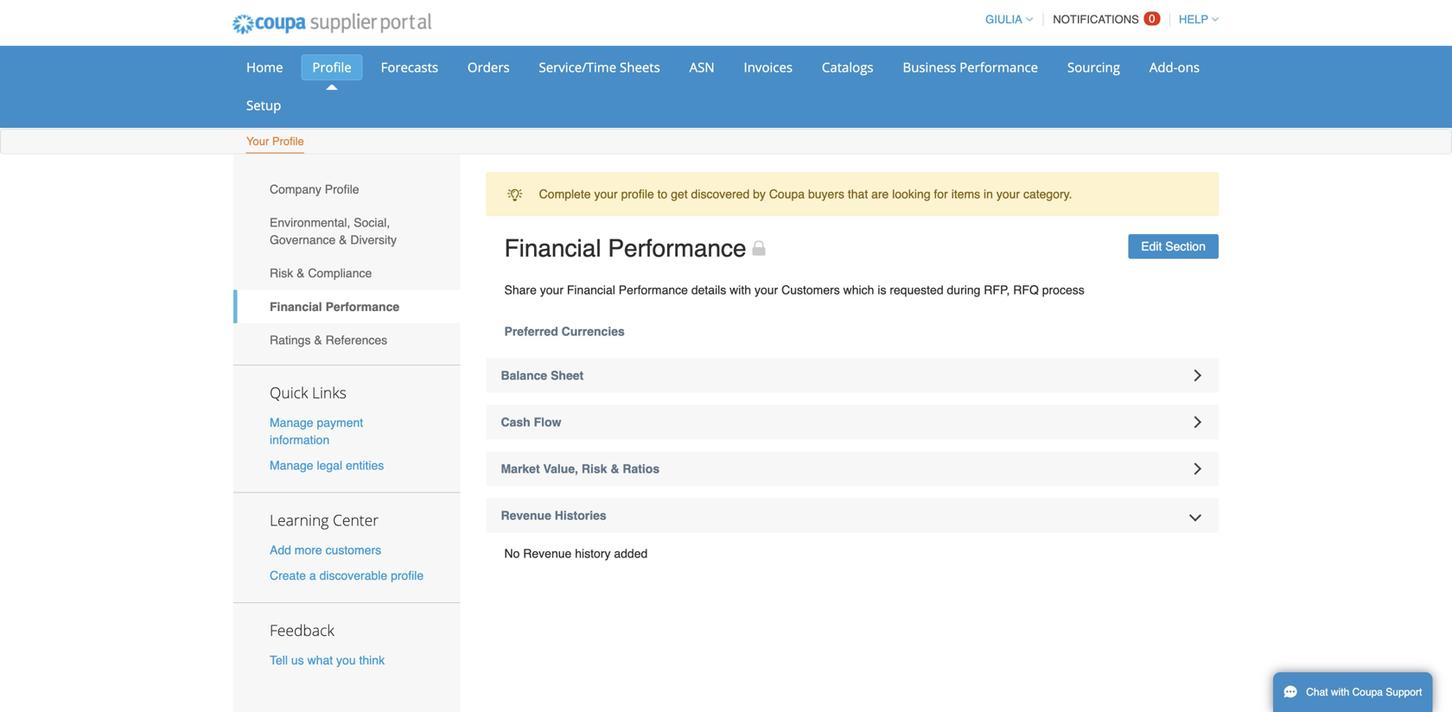Task type: describe. For each thing, give the bounding box(es) containing it.
manage legal entities link
[[270, 459, 384, 473]]

your right share
[[540, 283, 564, 297]]

references
[[326, 333, 388, 347]]

preferred currencies
[[505, 325, 625, 339]]

sheets
[[620, 58, 660, 76]]

performance left details on the top of the page
[[619, 283, 688, 297]]

home
[[246, 58, 283, 76]]

your
[[246, 135, 269, 148]]

forecasts
[[381, 58, 438, 76]]

requested
[[890, 283, 944, 297]]

complete your profile to get discovered by coupa buyers that are looking for items in your category. alert
[[486, 173, 1219, 216]]

during
[[947, 283, 981, 297]]

chat
[[1307, 687, 1329, 699]]

are
[[872, 187, 889, 201]]

no
[[505, 547, 520, 561]]

cash flow heading
[[486, 405, 1219, 440]]

market value, risk & ratios heading
[[486, 452, 1219, 486]]

manage for manage payment information
[[270, 416, 314, 430]]

customers
[[326, 543, 382, 557]]

links
[[312, 383, 347, 403]]

learning center
[[270, 510, 379, 531]]

tell us what you think
[[270, 654, 385, 667]]

2 vertical spatial financial
[[270, 300, 322, 314]]

add more customers link
[[270, 543, 382, 557]]

share your financial performance details with your customers which is requested during rfp, rfq process
[[505, 283, 1085, 297]]

create a discoverable profile
[[270, 569, 424, 583]]

notifications 0
[[1054, 12, 1156, 26]]

us
[[291, 654, 304, 667]]

home link
[[235, 54, 294, 80]]

profile for company profile
[[325, 182, 359, 196]]

0 horizontal spatial risk
[[270, 266, 293, 280]]

giulia
[[986, 13, 1023, 26]]

environmental,
[[270, 216, 351, 230]]

cash flow
[[501, 416, 562, 429]]

details
[[692, 283, 727, 297]]

manage payment information link
[[270, 416, 363, 447]]

environmental, social, governance & diversity link
[[234, 206, 461, 257]]

learning
[[270, 510, 329, 531]]

& inside dropdown button
[[611, 462, 620, 476]]

complete your profile to get discovered by coupa buyers that are looking for items in your category.
[[539, 187, 1073, 201]]

balance sheet heading
[[486, 358, 1219, 393]]

support
[[1387, 687, 1423, 699]]

help link
[[1172, 13, 1219, 26]]

added
[[614, 547, 648, 561]]

sourcing link
[[1057, 54, 1132, 80]]

setup
[[246, 96, 281, 114]]

diversity
[[351, 233, 397, 247]]

that
[[848, 187, 868, 201]]

flow
[[534, 416, 562, 429]]

create a discoverable profile link
[[270, 569, 424, 583]]

asn link
[[679, 54, 726, 80]]

is
[[878, 283, 887, 297]]

create
[[270, 569, 306, 583]]

ratings & references link
[[234, 324, 461, 357]]

items
[[952, 187, 981, 201]]

company profile link
[[234, 173, 461, 206]]

category.
[[1024, 187, 1073, 201]]

a
[[310, 569, 316, 583]]

add
[[270, 543, 291, 557]]

add-ons
[[1150, 58, 1200, 76]]

for
[[934, 187, 949, 201]]

business
[[903, 58, 957, 76]]

revenue histories button
[[486, 499, 1219, 533]]

your right "complete"
[[595, 187, 618, 201]]

value,
[[544, 462, 579, 476]]

1 vertical spatial revenue
[[523, 547, 572, 561]]

information
[[270, 433, 330, 447]]

governance
[[270, 233, 336, 247]]

1 vertical spatial financial
[[567, 283, 616, 297]]

ratings & references
[[270, 333, 388, 347]]

histories
[[555, 509, 607, 523]]

looking
[[893, 187, 931, 201]]

entities
[[346, 459, 384, 473]]

performance up references
[[326, 300, 400, 314]]

coupa inside alert
[[770, 187, 805, 201]]

& right ratings
[[314, 333, 322, 347]]

financial performance link
[[234, 290, 461, 324]]

compliance
[[308, 266, 372, 280]]

company profile
[[270, 182, 359, 196]]

process
[[1043, 283, 1085, 297]]

& inside environmental, social, governance & diversity
[[339, 233, 347, 247]]

tell
[[270, 654, 288, 667]]

center
[[333, 510, 379, 531]]

profile link
[[301, 54, 363, 80]]

performance up details on the top of the page
[[608, 235, 747, 262]]

notifications
[[1054, 13, 1140, 26]]

complete
[[539, 187, 591, 201]]

add-ons link
[[1139, 54, 1212, 80]]



Task type: vqa. For each thing, say whether or not it's contained in the screenshot.
Request button
no



Task type: locate. For each thing, give the bounding box(es) containing it.
0 vertical spatial manage
[[270, 416, 314, 430]]

feedback
[[270, 620, 335, 641]]

manage inside manage payment information
[[270, 416, 314, 430]]

help
[[1180, 13, 1209, 26]]

catalogs
[[822, 58, 874, 76]]

manage for manage legal entities
[[270, 459, 314, 473]]

profile
[[313, 58, 352, 76], [272, 135, 304, 148], [325, 182, 359, 196]]

0 vertical spatial coupa
[[770, 187, 805, 201]]

risk right value,
[[582, 462, 608, 476]]

market value, risk & ratios button
[[486, 452, 1219, 486]]

manage up information at the left bottom
[[270, 416, 314, 430]]

with right chat
[[1332, 687, 1350, 699]]

1 horizontal spatial risk
[[582, 462, 608, 476]]

performance down giulia
[[960, 58, 1039, 76]]

1 vertical spatial coupa
[[1353, 687, 1384, 699]]

financial performance
[[505, 235, 747, 262], [270, 300, 400, 314]]

cash
[[501, 416, 531, 429]]

risk
[[270, 266, 293, 280], [582, 462, 608, 476]]

company
[[270, 182, 322, 196]]

financial up ratings
[[270, 300, 322, 314]]

1 horizontal spatial profile
[[621, 187, 654, 201]]

service/time sheets
[[539, 58, 660, 76]]

financial up share
[[505, 235, 602, 262]]

risk & compliance link
[[234, 257, 461, 290]]

1 vertical spatial profile
[[391, 569, 424, 583]]

0 vertical spatial risk
[[270, 266, 293, 280]]

in
[[984, 187, 994, 201]]

cash flow button
[[486, 405, 1219, 440]]

& down governance
[[297, 266, 305, 280]]

ons
[[1178, 58, 1200, 76]]

with inside chat with coupa support "button"
[[1332, 687, 1350, 699]]

1 vertical spatial financial performance
[[270, 300, 400, 314]]

profile right 'your' on the left top
[[272, 135, 304, 148]]

coupa left support
[[1353, 687, 1384, 699]]

to
[[658, 187, 668, 201]]

0 horizontal spatial financial performance
[[270, 300, 400, 314]]

financial
[[505, 235, 602, 262], [567, 283, 616, 297], [270, 300, 322, 314]]

setup link
[[235, 93, 293, 118]]

0 horizontal spatial coupa
[[770, 187, 805, 201]]

ratings
[[270, 333, 311, 347]]

with
[[730, 283, 752, 297], [1332, 687, 1350, 699]]

1 vertical spatial profile
[[272, 135, 304, 148]]

revenue histories heading
[[486, 499, 1219, 533]]

0 horizontal spatial with
[[730, 283, 752, 297]]

orders link
[[457, 54, 521, 80]]

0 vertical spatial revenue
[[501, 509, 552, 523]]

& left diversity
[[339, 233, 347, 247]]

2 vertical spatial profile
[[325, 182, 359, 196]]

0 horizontal spatial profile
[[391, 569, 424, 583]]

your
[[595, 187, 618, 201], [997, 187, 1021, 201], [540, 283, 564, 297], [755, 283, 779, 297]]

profile down coupa supplier portal image
[[313, 58, 352, 76]]

coupa right by
[[770, 187, 805, 201]]

share
[[505, 283, 537, 297]]

edit section link
[[1129, 234, 1219, 259]]

revenue right no
[[523, 547, 572, 561]]

quick
[[270, 383, 308, 403]]

balance sheet
[[501, 369, 584, 383]]

navigation
[[978, 3, 1219, 36]]

section
[[1166, 240, 1206, 254]]

risk inside dropdown button
[[582, 462, 608, 476]]

revenue histories
[[501, 509, 607, 523]]

edit
[[1142, 240, 1163, 254]]

0 vertical spatial profile
[[621, 187, 654, 201]]

your left customers at top
[[755, 283, 779, 297]]

1 horizontal spatial with
[[1332, 687, 1350, 699]]

0 vertical spatial financial
[[505, 235, 602, 262]]

0 vertical spatial profile
[[313, 58, 352, 76]]

financial performance down compliance
[[270, 300, 400, 314]]

coupa inside "button"
[[1353, 687, 1384, 699]]

coupa
[[770, 187, 805, 201], [1353, 687, 1384, 699]]

1 vertical spatial with
[[1332, 687, 1350, 699]]

get
[[671, 187, 688, 201]]

0 vertical spatial with
[[730, 283, 752, 297]]

& left ratios
[[611, 462, 620, 476]]

preferred
[[505, 325, 558, 339]]

profile for your profile
[[272, 135, 304, 148]]

by
[[753, 187, 766, 201]]

1 horizontal spatial coupa
[[1353, 687, 1384, 699]]

1 manage from the top
[[270, 416, 314, 430]]

risk down governance
[[270, 266, 293, 280]]

add more customers
[[270, 543, 382, 557]]

orders
[[468, 58, 510, 76]]

revenue inside revenue histories dropdown button
[[501, 509, 552, 523]]

profile inside alert
[[621, 187, 654, 201]]

manage down information at the left bottom
[[270, 459, 314, 473]]

your profile
[[246, 135, 304, 148]]

currencies
[[562, 325, 625, 339]]

asn
[[690, 58, 715, 76]]

giulia link
[[978, 13, 1033, 26]]

manage legal entities
[[270, 459, 384, 473]]

add-
[[1150, 58, 1178, 76]]

rfp,
[[984, 283, 1010, 297]]

navigation containing notifications 0
[[978, 3, 1219, 36]]

payment
[[317, 416, 363, 430]]

profile
[[621, 187, 654, 201], [391, 569, 424, 583]]

risk & compliance
[[270, 266, 372, 280]]

legal
[[317, 459, 343, 473]]

coupa supplier portal image
[[221, 3, 443, 46]]

your right in
[[997, 187, 1021, 201]]

invoices
[[744, 58, 793, 76]]

with right details on the top of the page
[[730, 283, 752, 297]]

balance
[[501, 369, 548, 383]]

rfq
[[1014, 283, 1039, 297]]

profile left to
[[621, 187, 654, 201]]

more
[[295, 543, 322, 557]]

1 vertical spatial risk
[[582, 462, 608, 476]]

1 horizontal spatial financial performance
[[505, 235, 747, 262]]

revenue up no
[[501, 509, 552, 523]]

your profile link
[[246, 131, 305, 154]]

business performance
[[903, 58, 1039, 76]]

1 vertical spatial manage
[[270, 459, 314, 473]]

tell us what you think button
[[270, 652, 385, 669]]

you
[[336, 654, 356, 667]]

balance sheet button
[[486, 358, 1219, 393]]

profile up environmental, social, governance & diversity link
[[325, 182, 359, 196]]

buyers
[[809, 187, 845, 201]]

no revenue history added
[[505, 547, 648, 561]]

manage
[[270, 416, 314, 430], [270, 459, 314, 473]]

forecasts link
[[370, 54, 450, 80]]

financial performance down to
[[505, 235, 747, 262]]

financial up currencies
[[567, 283, 616, 297]]

chat with coupa support button
[[1274, 673, 1433, 713]]

invoices link
[[733, 54, 804, 80]]

revenue
[[501, 509, 552, 523], [523, 547, 572, 561]]

customers
[[782, 283, 840, 297]]

profile right 'discoverable'
[[391, 569, 424, 583]]

social,
[[354, 216, 390, 230]]

0 vertical spatial financial performance
[[505, 235, 747, 262]]

chat with coupa support
[[1307, 687, 1423, 699]]

what
[[308, 654, 333, 667]]

ratios
[[623, 462, 660, 476]]

sheet
[[551, 369, 584, 383]]

2 manage from the top
[[270, 459, 314, 473]]



